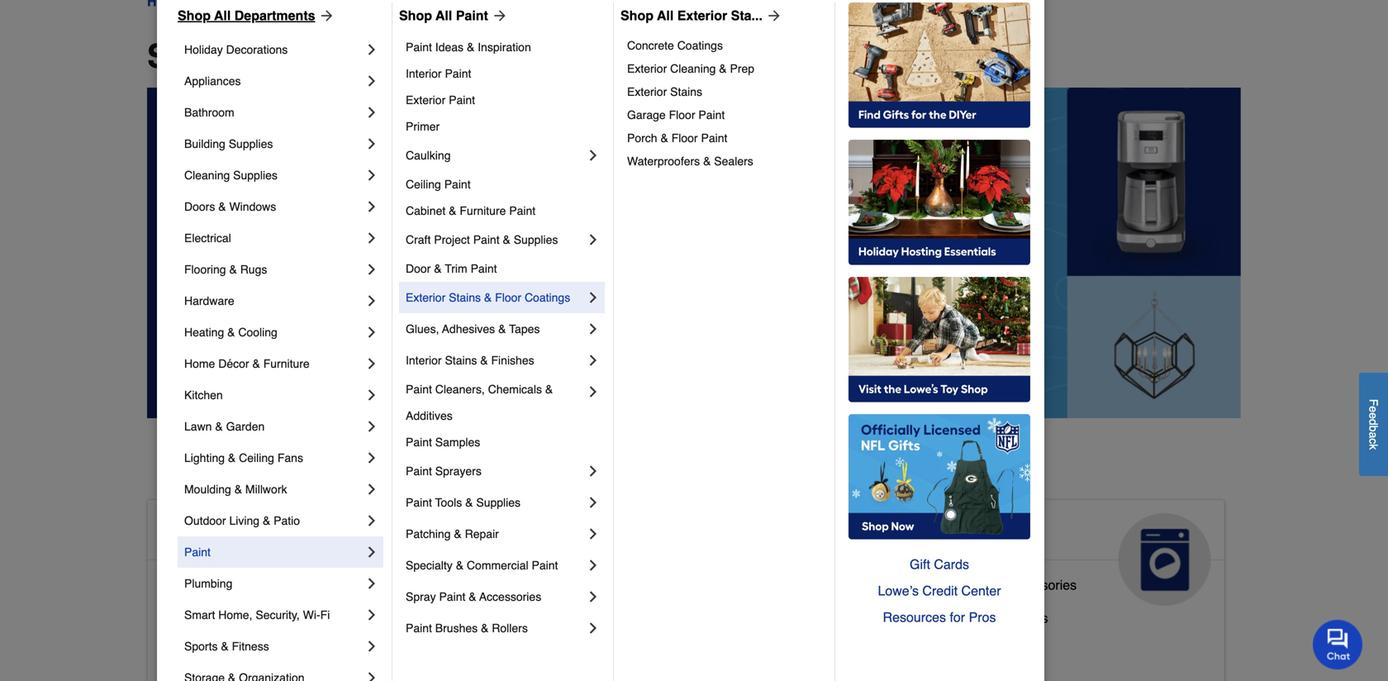 Task type: locate. For each thing, give the bounding box(es) containing it.
1 interior from the top
[[406, 67, 442, 80]]

accessible for accessible home
[[161, 520, 282, 546]]

2 arrow right image from the left
[[763, 7, 783, 24]]

accessories up rollers
[[480, 590, 542, 603]]

chevron right image for sports & fitness
[[364, 638, 380, 655]]

accessible home link
[[148, 500, 488, 606]]

paint down the interior paint
[[449, 93, 475, 107]]

cards
[[934, 557, 970, 572]]

resources for pros link
[[849, 604, 1031, 631]]

paint up waterproofers & sealers link
[[701, 131, 728, 145]]

patching & repair
[[406, 527, 499, 541]]

departments up holiday decorations link
[[235, 8, 315, 23]]

2 vertical spatial stains
[[445, 354, 477, 367]]

1 vertical spatial interior
[[406, 354, 442, 367]]

fitness
[[232, 640, 269, 653]]

all up ideas
[[436, 8, 452, 23]]

4 accessible from the top
[[161, 644, 224, 659]]

shop for shop all paint
[[399, 8, 432, 23]]

primer
[[406, 120, 440, 133]]

1 vertical spatial appliances
[[898, 520, 1021, 546]]

paint up 'additives'
[[406, 383, 432, 396]]

chevron right image
[[364, 41, 380, 58], [364, 136, 380, 152], [364, 167, 380, 184], [364, 230, 380, 246], [585, 289, 602, 306], [364, 293, 380, 309], [364, 355, 380, 372], [585, 384, 602, 400], [364, 481, 380, 498], [585, 494, 602, 511], [585, 557, 602, 574], [364, 607, 380, 623], [585, 620, 602, 637]]

shop
[[147, 37, 230, 75]]

cabinet
[[406, 204, 446, 217]]

shop all paint
[[399, 8, 488, 23]]

accessories
[[1006, 577, 1077, 593], [480, 590, 542, 603]]

chevron right image for building supplies
[[364, 136, 380, 152]]

0 horizontal spatial pet
[[530, 637, 549, 652]]

departments up exterior paint
[[289, 37, 491, 75]]

specialty & commercial paint
[[406, 559, 558, 572]]

spray paint & accessories
[[406, 590, 542, 603]]

bathroom up the building
[[184, 106, 235, 119]]

visit the lowe's toy shop. image
[[849, 277, 1031, 403]]

appliances image
[[1119, 513, 1212, 606]]

0 vertical spatial interior
[[406, 67, 442, 80]]

interior stains & finishes link
[[406, 345, 585, 376]]

0 horizontal spatial arrow right image
[[315, 7, 335, 24]]

trim
[[445, 262, 468, 275]]

cabinet & furniture paint
[[406, 204, 536, 217]]

building supplies
[[184, 137, 273, 150]]

1 horizontal spatial cleaning
[[671, 62, 716, 75]]

0 horizontal spatial appliances link
[[184, 65, 364, 97]]

shop
[[178, 8, 211, 23], [399, 8, 432, 23], [621, 8, 654, 23]]

1 vertical spatial appliances link
[[885, 500, 1225, 606]]

chevron right image for moulding & millwork
[[364, 481, 380, 498]]

1 vertical spatial home
[[289, 520, 353, 546]]

appliances link up chillers
[[885, 500, 1225, 606]]

chevron right image for flooring & rugs
[[364, 261, 380, 278]]

stains for interior stains & finishes
[[445, 354, 477, 367]]

door & trim paint
[[406, 262, 497, 275]]

appliances up cards
[[898, 520, 1021, 546]]

waterproofers
[[627, 155, 700, 168]]

primer link
[[406, 113, 602, 140]]

glues,
[[406, 322, 439, 336]]

flooring
[[184, 263, 226, 276]]

2 interior from the top
[[406, 354, 442, 367]]

exterior down door
[[406, 291, 446, 304]]

stains down exterior cleaning & prep
[[671, 85, 703, 98]]

arrow right image
[[315, 7, 335, 24], [763, 7, 783, 24]]

shop all departments
[[178, 8, 315, 23]]

1 horizontal spatial accessories
[[1006, 577, 1077, 593]]

a
[[1368, 432, 1381, 438]]

bathroom up smart home, security, wi-fi
[[228, 577, 285, 593]]

paint down ideas
[[445, 67, 472, 80]]

paint inside paint cleaners, chemicals & additives
[[406, 383, 432, 396]]

departments
[[235, 8, 315, 23], [289, 37, 491, 75]]

& right chemicals
[[545, 383, 553, 396]]

1 vertical spatial stains
[[449, 291, 481, 304]]

0 horizontal spatial accessories
[[480, 590, 542, 603]]

0 vertical spatial stains
[[671, 85, 703, 98]]

chevron right image for paint brushes & rollers
[[585, 620, 602, 637]]

2 shop from the left
[[399, 8, 432, 23]]

credit
[[923, 583, 958, 599]]

& right décor
[[253, 357, 260, 370]]

& left millwork
[[235, 483, 242, 496]]

1 accessible from the top
[[161, 520, 282, 546]]

exterior up concrete coatings link
[[678, 8, 728, 23]]

floor down door & trim paint link
[[495, 291, 522, 304]]

2 vertical spatial furniture
[[655, 637, 708, 652]]

coatings up tapes
[[525, 291, 571, 304]]

furniture
[[460, 204, 506, 217], [263, 357, 310, 370], [655, 637, 708, 652]]

wine
[[971, 610, 1001, 626]]

supplies up windows
[[233, 169, 278, 182]]

3 shop from the left
[[621, 8, 654, 23]]

exterior
[[678, 8, 728, 23], [627, 62, 667, 75], [627, 85, 667, 98], [406, 93, 446, 107], [406, 291, 446, 304]]

1 vertical spatial bathroom
[[228, 577, 285, 593]]

ceiling up cabinet
[[406, 178, 441, 191]]

0 vertical spatial furniture
[[460, 204, 506, 217]]

interior up exterior paint
[[406, 67, 442, 80]]

& left rollers
[[481, 622, 489, 635]]

0 horizontal spatial coatings
[[525, 291, 571, 304]]

supplies up cleaning supplies
[[229, 137, 273, 150]]

bathroom
[[184, 106, 235, 119], [228, 577, 285, 593]]

3 accessible from the top
[[161, 610, 224, 626]]

sports
[[184, 640, 218, 653]]

exterior cleaning & prep link
[[627, 57, 823, 80]]

arrow right image inside shop all exterior sta... link
[[763, 7, 783, 24]]

& right animal at bottom
[[613, 520, 630, 546]]

all up holiday decorations
[[214, 8, 231, 23]]

arrow right image up concrete coatings link
[[763, 7, 783, 24]]

2 accessible from the top
[[161, 577, 224, 593]]

accessible down moulding
[[161, 520, 282, 546]]

& right doors
[[218, 200, 226, 213]]

all for exterior
[[657, 8, 674, 23]]

cabinet & furniture paint link
[[406, 198, 602, 224]]

livestock supplies
[[530, 604, 639, 619]]

floor up porch & floor paint
[[669, 108, 696, 122]]

& left patio
[[263, 514, 271, 527]]

chevron right image for lighting & ceiling fans
[[364, 450, 380, 466]]

& up glues, adhesives & tapes link
[[484, 291, 492, 304]]

livestock supplies link
[[530, 600, 639, 633]]

1 vertical spatial furniture
[[263, 357, 310, 370]]

1 e from the top
[[1368, 406, 1381, 412]]

accessories for appliance parts & accessories
[[1006, 577, 1077, 593]]

0 vertical spatial coatings
[[678, 39, 723, 52]]

1 shop from the left
[[178, 8, 211, 23]]

shop up "paint ideas & inspiration"
[[399, 8, 432, 23]]

supplies up door & trim paint link
[[514, 233, 558, 246]]

arrow right image for shop all departments
[[315, 7, 335, 24]]

chevron right image for interior stains & finishes
[[585, 352, 602, 369]]

stains
[[671, 85, 703, 98], [449, 291, 481, 304], [445, 354, 477, 367]]

chevron right image for home décor & furniture
[[364, 355, 380, 372]]

chevron right image for electrical
[[364, 230, 380, 246]]

& inside animal & pet care
[[613, 520, 630, 546]]

arrow right image inside shop all departments link
[[315, 7, 335, 24]]

paint left tools
[[406, 496, 432, 509]]

furniture right houses,
[[655, 637, 708, 652]]

paint down 'additives'
[[406, 436, 432, 449]]

shop up concrete
[[621, 8, 654, 23]]

paint down spray
[[406, 622, 432, 635]]

0 horizontal spatial ceiling
[[239, 451, 274, 465]]

0 vertical spatial appliances link
[[184, 65, 364, 97]]

patching & repair link
[[406, 518, 585, 550]]

lowe's
[[878, 583, 919, 599]]

supplies up houses,
[[588, 604, 639, 619]]

shop all exterior sta...
[[621, 8, 763, 23]]

paint up porch & floor paint link
[[699, 108, 725, 122]]

exterior for exterior cleaning & prep
[[627, 62, 667, 75]]

chevron right image for cleaning supplies
[[364, 167, 380, 184]]

furniture down heating & cooling link
[[263, 357, 310, 370]]

chevron right image for paint tools & supplies
[[585, 494, 602, 511]]

shop all paint link
[[399, 6, 508, 26]]

0 vertical spatial ceiling
[[406, 178, 441, 191]]

& right lighting
[[228, 451, 236, 465]]

chevron right image for patching & repair
[[585, 526, 602, 542]]

0 vertical spatial home
[[184, 357, 215, 370]]

holiday hosting essentials. image
[[849, 140, 1031, 265]]

spray paint & accessories link
[[406, 581, 585, 613]]

ceiling up millwork
[[239, 451, 274, 465]]

interior down glues,
[[406, 354, 442, 367]]

all for paint
[[436, 8, 452, 23]]

millwork
[[245, 483, 287, 496]]

paint
[[456, 8, 488, 23], [406, 41, 432, 54], [445, 67, 472, 80], [449, 93, 475, 107], [699, 108, 725, 122], [701, 131, 728, 145], [444, 178, 471, 191], [509, 204, 536, 217], [473, 233, 500, 246], [471, 262, 497, 275], [406, 383, 432, 396], [406, 436, 432, 449], [406, 465, 432, 478], [406, 496, 432, 509], [184, 546, 211, 559], [532, 559, 558, 572], [439, 590, 466, 603], [406, 622, 432, 635]]

brushes
[[435, 622, 478, 635]]

& left rugs
[[229, 263, 237, 276]]

& right porch
[[661, 131, 669, 145]]

lighting
[[184, 451, 225, 465]]

cleaning down the building
[[184, 169, 230, 182]]

chevron right image for appliances
[[364, 73, 380, 89]]

chevron right image for exterior stains & floor coatings
[[585, 289, 602, 306]]

floor up waterproofers & sealers
[[672, 131, 698, 145]]

supplies for cleaning supplies
[[233, 169, 278, 182]]

accessible down smart
[[161, 644, 224, 659]]

waterproofers & sealers link
[[627, 150, 823, 173]]

0 vertical spatial departments
[[235, 8, 315, 23]]

paint cleaners, chemicals & additives link
[[406, 376, 585, 429]]

&
[[467, 41, 475, 54], [719, 62, 727, 75], [661, 131, 669, 145], [704, 155, 711, 168], [218, 200, 226, 213], [449, 204, 457, 217], [503, 233, 511, 246], [434, 262, 442, 275], [229, 263, 237, 276], [484, 291, 492, 304], [499, 322, 506, 336], [227, 326, 235, 339], [481, 354, 488, 367], [253, 357, 260, 370], [545, 383, 553, 396], [215, 420, 223, 433], [228, 451, 236, 465], [235, 483, 242, 496], [466, 496, 473, 509], [263, 514, 271, 527], [613, 520, 630, 546], [454, 527, 462, 541], [456, 559, 464, 572], [994, 577, 1003, 593], [469, 590, 477, 603], [958, 610, 967, 626], [481, 622, 489, 635], [643, 637, 652, 652], [221, 640, 229, 653], [263, 644, 271, 659]]

chevron right image for smart home, security, wi-fi
[[364, 607, 380, 623]]

0 vertical spatial floor
[[669, 108, 696, 122]]

appliances link
[[184, 65, 364, 97], [885, 500, 1225, 606]]

& left trim
[[434, 262, 442, 275]]

hardware
[[184, 294, 235, 308]]

paint brushes & rollers
[[406, 622, 528, 635]]

electrical
[[184, 231, 231, 245]]

1 horizontal spatial furniture
[[460, 204, 506, 217]]

& right houses,
[[643, 637, 652, 652]]

exterior stains & floor coatings link
[[406, 282, 585, 313]]

arrow right image up shop all departments
[[315, 7, 335, 24]]

0 horizontal spatial shop
[[178, 8, 211, 23]]

enjoy savings year-round. no matter what you're shopping for, find what you need at a great price. image
[[147, 88, 1242, 418]]

appliances link down decorations
[[184, 65, 364, 97]]

inspiration
[[478, 41, 531, 54]]

chevron right image for outdoor living & patio
[[364, 513, 380, 529]]

exterior paint
[[406, 93, 475, 107]]

exterior up garage
[[627, 85, 667, 98]]

appliances down 'holiday'
[[184, 74, 241, 88]]

all down shop all departments link
[[238, 37, 280, 75]]

furniture up craft project paint & supplies on the top of page
[[460, 204, 506, 217]]

0 vertical spatial appliances
[[184, 74, 241, 88]]

repair
[[465, 527, 499, 541]]

1 horizontal spatial pet
[[636, 520, 672, 546]]

exterior up primer
[[406, 93, 446, 107]]

chillers
[[1005, 610, 1049, 626]]

paint samples link
[[406, 429, 602, 456]]

1 horizontal spatial appliances link
[[885, 500, 1225, 606]]

interior inside interior stains & finishes link
[[406, 354, 442, 367]]

arrow right image for shop all exterior sta...
[[763, 7, 783, 24]]

all up concrete coatings
[[657, 8, 674, 23]]

ideas
[[435, 41, 464, 54]]

cooling
[[238, 326, 278, 339]]

accessible up 'sports' on the left
[[161, 610, 224, 626]]

accessible for accessible bathroom
[[161, 577, 224, 593]]

paint down the 'paint samples'
[[406, 465, 432, 478]]

lighting & ceiling fans link
[[184, 442, 364, 474]]

0 vertical spatial cleaning
[[671, 62, 716, 75]]

doors
[[184, 200, 215, 213]]

interior inside interior paint link
[[406, 67, 442, 80]]

resources
[[883, 610, 947, 625]]

cleaners,
[[435, 383, 485, 396]]

heating & cooling
[[184, 326, 278, 339]]

chevron right image
[[364, 73, 380, 89], [364, 104, 380, 121], [585, 147, 602, 164], [364, 198, 380, 215], [585, 231, 602, 248], [364, 261, 380, 278], [585, 321, 602, 337], [364, 324, 380, 341], [585, 352, 602, 369], [364, 387, 380, 403], [364, 418, 380, 435], [364, 450, 380, 466], [585, 463, 602, 479], [364, 513, 380, 529], [585, 526, 602, 542], [364, 544, 380, 560], [364, 575, 380, 592], [585, 589, 602, 605], [364, 638, 380, 655], [364, 670, 380, 681]]

paint link
[[184, 537, 364, 568]]

1 arrow right image from the left
[[315, 7, 335, 24]]

interior for interior paint
[[406, 67, 442, 80]]

moulding
[[184, 483, 231, 496]]

exterior down concrete
[[627, 62, 667, 75]]

1 horizontal spatial appliances
[[898, 520, 1021, 546]]

0 vertical spatial pet
[[636, 520, 672, 546]]

beverage
[[898, 610, 955, 626]]

1 vertical spatial departments
[[289, 37, 491, 75]]

flooring & rugs
[[184, 263, 267, 276]]

e up 'b'
[[1368, 412, 1381, 419]]

accessible home
[[161, 520, 353, 546]]

e up d
[[1368, 406, 1381, 412]]

stains down trim
[[449, 291, 481, 304]]

stains up cleaners,
[[445, 354, 477, 367]]

coatings up exterior cleaning & prep
[[678, 39, 723, 52]]

floor
[[669, 108, 696, 122], [672, 131, 698, 145], [495, 291, 522, 304]]

lawn
[[184, 420, 212, 433]]

0 horizontal spatial cleaning
[[184, 169, 230, 182]]

1 horizontal spatial arrow right image
[[763, 7, 783, 24]]

chevron right image for kitchen
[[364, 387, 380, 403]]

1 horizontal spatial shop
[[399, 8, 432, 23]]

concrete
[[627, 39, 674, 52]]

& right tools
[[466, 496, 473, 509]]

1 vertical spatial cleaning
[[184, 169, 230, 182]]

accessories up chillers
[[1006, 577, 1077, 593]]

paint up cabinet & furniture paint at top
[[444, 178, 471, 191]]

shop up 'holiday'
[[178, 8, 211, 23]]

shop all exterior sta... link
[[621, 6, 783, 26]]

gift cards
[[910, 557, 970, 572]]

plumbing link
[[184, 568, 364, 599]]

cleaning down concrete coatings
[[671, 62, 716, 75]]

paint down the outdoor at the left
[[184, 546, 211, 559]]

2 horizontal spatial furniture
[[655, 637, 708, 652]]

accessories for spray paint & accessories
[[480, 590, 542, 603]]

accessible up smart
[[161, 577, 224, 593]]

paint tools & supplies link
[[406, 487, 585, 518]]

2 horizontal spatial shop
[[621, 8, 654, 23]]



Task type: vqa. For each thing, say whether or not it's contained in the screenshot.
'1' in the 1 star 'image'
no



Task type: describe. For each thing, give the bounding box(es) containing it.
accessible bathroom
[[161, 577, 285, 593]]

accessible entry & home
[[161, 644, 310, 659]]

adhesives
[[442, 322, 495, 336]]

exterior stains link
[[627, 80, 823, 103]]

chevron right image for paint
[[364, 544, 380, 560]]

chevron right image for caulking
[[585, 147, 602, 164]]

cleaning supplies link
[[184, 160, 364, 191]]

exterior for exterior paint
[[406, 93, 446, 107]]

1 vertical spatial pet
[[530, 637, 549, 652]]

chevron right image for paint cleaners, chemicals & additives
[[585, 384, 602, 400]]

shop all departments
[[147, 37, 491, 75]]

supplies for livestock supplies
[[588, 604, 639, 619]]

outdoor living & patio
[[184, 514, 300, 527]]

garage floor paint link
[[627, 103, 823, 126]]

officially licensed n f l gifts. shop now. image
[[849, 414, 1031, 540]]

animal & pet care image
[[751, 513, 843, 606]]

stains for exterior stains
[[671, 85, 703, 98]]

hardware link
[[184, 285, 364, 317]]

& down accessible bedroom link
[[221, 640, 229, 653]]

animal & pet care link
[[516, 500, 857, 606]]

appliance
[[898, 577, 956, 593]]

caulking link
[[406, 140, 585, 171]]

door & trim paint link
[[406, 255, 602, 282]]

exterior for exterior stains & floor coatings
[[406, 291, 446, 304]]

lawn & garden link
[[184, 411, 364, 442]]

paint tools & supplies
[[406, 496, 521, 509]]

entry
[[228, 644, 259, 659]]

& right ideas
[[467, 41, 475, 54]]

chevron right image for plumbing
[[364, 575, 380, 592]]

building
[[184, 137, 226, 150]]

craft
[[406, 233, 431, 246]]

& left prep
[[719, 62, 727, 75]]

resources for pros
[[883, 610, 997, 625]]

& inside 'link'
[[218, 200, 226, 213]]

all for departments
[[214, 8, 231, 23]]

2 vertical spatial home
[[275, 644, 310, 659]]

appliance parts & accessories
[[898, 577, 1077, 593]]

smart home, security, wi-fi
[[184, 608, 330, 622]]

outdoor living & patio link
[[184, 505, 364, 537]]

décor
[[218, 357, 249, 370]]

chevron right image for specialty & commercial paint
[[585, 557, 602, 574]]

paint sprayers
[[406, 465, 482, 478]]

exterior stains
[[627, 85, 703, 98]]

lawn & garden
[[184, 420, 265, 433]]

pet beds, houses, & furniture
[[530, 637, 708, 652]]

lighting & ceiling fans
[[184, 451, 303, 465]]

samples
[[435, 436, 481, 449]]

home décor & furniture link
[[184, 348, 364, 379]]

bedroom
[[228, 610, 282, 626]]

departments for shop all departments
[[289, 37, 491, 75]]

chat invite button image
[[1314, 619, 1364, 670]]

smart
[[184, 608, 215, 622]]

rollers
[[492, 622, 528, 635]]

pet inside animal & pet care
[[636, 520, 672, 546]]

d
[[1368, 419, 1381, 425]]

lowe's credit center
[[878, 583, 1002, 599]]

accessible bathroom link
[[161, 574, 285, 607]]

arrow right image
[[488, 7, 508, 24]]

interior for interior stains & finishes
[[406, 354, 442, 367]]

livestock
[[530, 604, 585, 619]]

chevron right image for hardware
[[364, 293, 380, 309]]

& down cabinet & furniture paint link
[[503, 233, 511, 246]]

find gifts for the diyer. image
[[849, 2, 1031, 128]]

& left tapes
[[499, 322, 506, 336]]

1 horizontal spatial ceiling
[[406, 178, 441, 191]]

0 horizontal spatial furniture
[[263, 357, 310, 370]]

flooring & rugs link
[[184, 254, 364, 285]]

2 e from the top
[[1368, 412, 1381, 419]]

supplies for building supplies
[[229, 137, 273, 150]]

0 horizontal spatial appliances
[[184, 74, 241, 88]]

security,
[[256, 608, 300, 622]]

heating & cooling link
[[184, 317, 364, 348]]

shop for shop all exterior sta...
[[621, 8, 654, 23]]

exterior cleaning & prep
[[627, 62, 755, 75]]

smart home, security, wi-fi link
[[184, 599, 364, 631]]

& right entry
[[263, 644, 271, 659]]

wi-
[[303, 608, 320, 622]]

paint down cabinet & furniture paint at top
[[473, 233, 500, 246]]

chevron right image for doors & windows
[[364, 198, 380, 215]]

accessible entry & home link
[[161, 640, 310, 673]]

paint samples
[[406, 436, 481, 449]]

accessible bedroom link
[[161, 607, 282, 640]]

chevron right image for holiday decorations
[[364, 41, 380, 58]]

& left the 'cooling'
[[227, 326, 235, 339]]

accessible home image
[[382, 513, 475, 606]]

chevron right image for heating & cooling
[[364, 324, 380, 341]]

& right specialty at left bottom
[[456, 559, 464, 572]]

paint down animal at bottom
[[532, 559, 558, 572]]

& right lawn
[[215, 420, 223, 433]]

paint left ideas
[[406, 41, 432, 54]]

& left finishes
[[481, 354, 488, 367]]

departments for shop all departments
[[235, 8, 315, 23]]

& right parts
[[994, 577, 1003, 593]]

appliance parts & accessories link
[[898, 574, 1077, 607]]

tools
[[435, 496, 462, 509]]

chevron right image for paint sprayers
[[585, 463, 602, 479]]

& right cabinet
[[449, 204, 457, 217]]

sprayers
[[435, 465, 482, 478]]

exterior paint link
[[406, 87, 602, 113]]

prep
[[730, 62, 755, 75]]

& left sealers
[[704, 155, 711, 168]]

chevron right image for spray paint & accessories
[[585, 589, 602, 605]]

paint up "paint ideas & inspiration"
[[456, 8, 488, 23]]

& up paint brushes & rollers
[[469, 590, 477, 603]]

f e e d b a c k
[[1368, 399, 1381, 450]]

windows
[[229, 200, 276, 213]]

1 vertical spatial ceiling
[[239, 451, 274, 465]]

& left pros
[[958, 610, 967, 626]]

paint right trim
[[471, 262, 497, 275]]

paint ideas & inspiration link
[[406, 34, 602, 60]]

1 horizontal spatial coatings
[[678, 39, 723, 52]]

animal
[[530, 520, 607, 546]]

tapes
[[509, 322, 540, 336]]

chevron right image for bathroom
[[364, 104, 380, 121]]

0 vertical spatial bathroom
[[184, 106, 235, 119]]

& left repair
[[454, 527, 462, 541]]

c
[[1368, 438, 1381, 444]]

stains for exterior stains & floor coatings
[[449, 291, 481, 304]]

shop for shop all departments
[[178, 8, 211, 23]]

interior paint link
[[406, 60, 602, 87]]

porch & floor paint
[[627, 131, 728, 145]]

glues, adhesives & tapes
[[406, 322, 540, 336]]

commercial
[[467, 559, 529, 572]]

& inside paint cleaners, chemicals & additives
[[545, 383, 553, 396]]

paint down ceiling paint link
[[509, 204, 536, 217]]

sports & fitness link
[[184, 631, 364, 662]]

exterior stains & floor coatings
[[406, 291, 571, 304]]

parts
[[960, 577, 991, 593]]

holiday decorations link
[[184, 34, 364, 65]]

plumbing
[[184, 577, 233, 590]]

f e e d b a c k button
[[1360, 373, 1389, 476]]

center
[[962, 583, 1002, 599]]

1 vertical spatial coatings
[[525, 291, 571, 304]]

chevron right image for lawn & garden
[[364, 418, 380, 435]]

supplies up patching & repair link
[[476, 496, 521, 509]]

chevron right image for glues, adhesives & tapes
[[585, 321, 602, 337]]

exterior for exterior stains
[[627, 85, 667, 98]]

living
[[229, 514, 260, 527]]

kitchen link
[[184, 379, 364, 411]]

f
[[1368, 399, 1381, 406]]

accessible for accessible entry & home
[[161, 644, 224, 659]]

2 vertical spatial floor
[[495, 291, 522, 304]]

shop all departments link
[[178, 6, 335, 26]]

paint ideas & inspiration
[[406, 41, 531, 54]]

waterproofers & sealers
[[627, 155, 754, 168]]

chevron right image for craft project paint & supplies
[[585, 231, 602, 248]]

accessible for accessible bedroom
[[161, 610, 224, 626]]

interior stains & finishes
[[406, 354, 535, 367]]

heating
[[184, 326, 224, 339]]

paint right spray
[[439, 590, 466, 603]]

1 vertical spatial floor
[[672, 131, 698, 145]]

houses,
[[591, 637, 639, 652]]

specialty & commercial paint link
[[406, 550, 585, 581]]

holiday
[[184, 43, 223, 56]]



